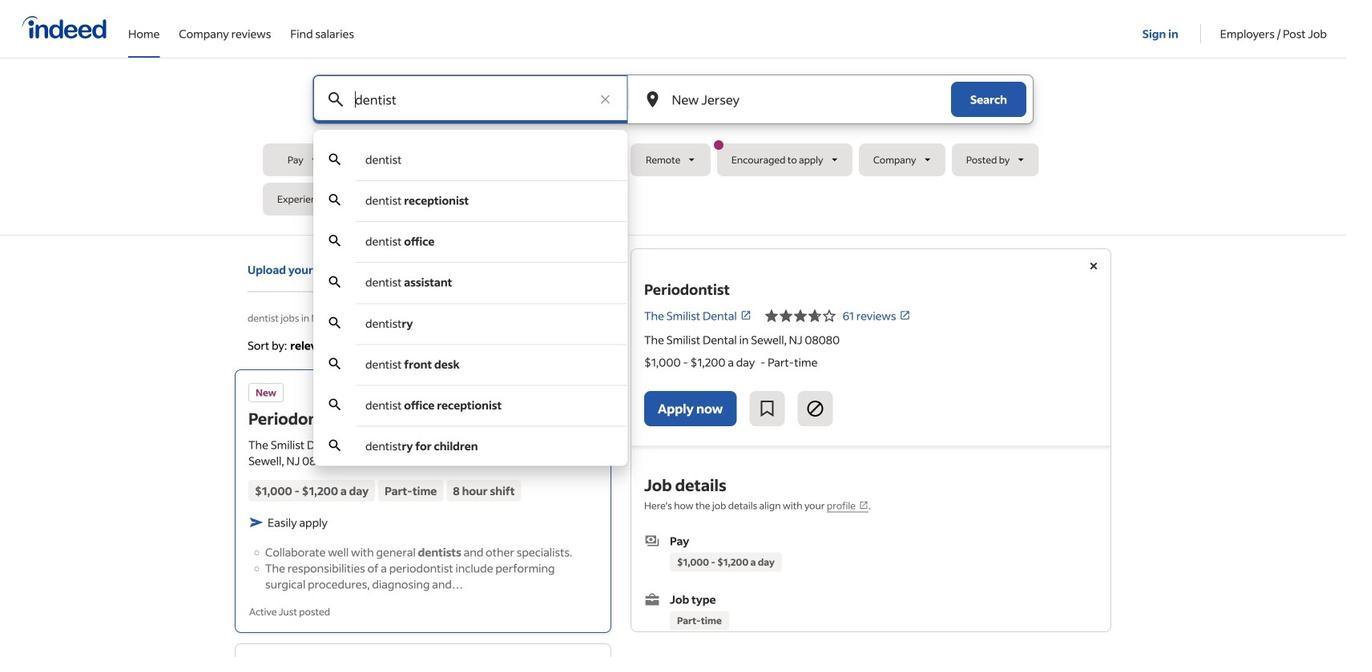Task type: locate. For each thing, give the bounding box(es) containing it.
None search field
[[263, 75, 1084, 466]]

dentist element
[[365, 152, 402, 167]]

search: Job title, keywords, or company text field
[[352, 75, 590, 123]]

close job details image
[[1084, 256, 1104, 276]]

job preferences (opens in a new window) image
[[859, 500, 869, 510]]

group
[[568, 377, 604, 413]]



Task type: describe. For each thing, give the bounding box(es) containing it.
3.8 out of five stars rating image
[[348, 437, 376, 452]]

Edit location text field
[[669, 75, 919, 123]]

save this job image
[[758, 399, 777, 418]]

3.8 out of 5 stars image
[[764, 306, 837, 325]]

the smilist dental (opens in a new tab) image
[[740, 310, 752, 321]]

3.8 out of 5 stars. link to 61 reviews company ratings (opens in a new tab) image
[[900, 310, 911, 321]]

clear what input image
[[598, 91, 614, 107]]

not interested image
[[806, 399, 825, 418]]

help icon image
[[579, 336, 599, 355]]

search suggestions list box
[[313, 139, 628, 466]]



Task type: vqa. For each thing, say whether or not it's contained in the screenshot.
Apply now (opens in a new tab) ICON
no



